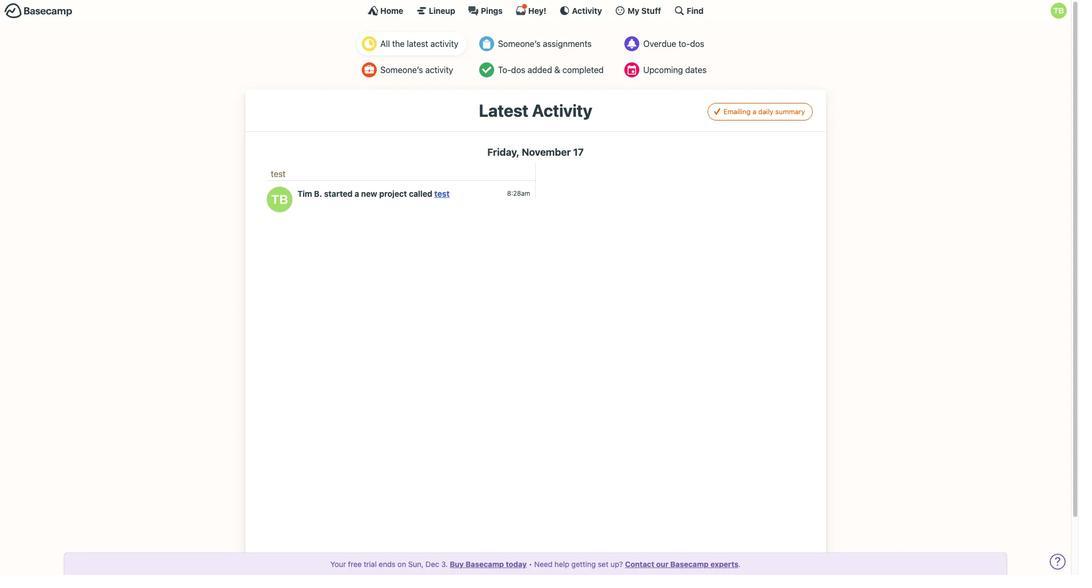 Task type: describe. For each thing, give the bounding box(es) containing it.
on
[[398, 560, 406, 569]]

overdue to-dos link
[[620, 32, 715, 56]]

project
[[379, 189, 407, 199]]

to-dos added & completed
[[498, 65, 604, 75]]

schedule image
[[625, 62, 640, 77]]

daily
[[759, 107, 774, 116]]

set
[[598, 560, 609, 569]]

0 vertical spatial activity
[[431, 39, 459, 49]]

hey! button
[[516, 4, 547, 16]]

person report image
[[362, 62, 377, 77]]

help
[[555, 560, 570, 569]]

1 basecamp from the left
[[466, 560, 504, 569]]

activity link
[[560, 5, 602, 16]]

up?
[[611, 560, 623, 569]]

assignment image
[[480, 36, 495, 51]]

0 vertical spatial test link
[[271, 169, 286, 179]]

a inside button
[[753, 107, 757, 116]]

activity report image
[[362, 36, 377, 51]]

8:28am element
[[507, 189, 531, 197]]

someone's for someone's activity
[[381, 65, 423, 75]]

your
[[331, 560, 346, 569]]

emailing a daily summary button
[[708, 103, 813, 120]]

8:28am
[[507, 189, 531, 197]]

someone's assignments
[[498, 39, 592, 49]]

&
[[555, 65, 561, 75]]

2 basecamp from the left
[[671, 560, 709, 569]]

latest
[[407, 39, 429, 49]]

b.
[[314, 189, 322, 199]]

ends
[[379, 560, 396, 569]]

to-dos added & completed link
[[474, 58, 612, 82]]

started
[[324, 189, 353, 199]]

your free trial ends on sun, dec  3. buy basecamp today • need help getting set up? contact our basecamp experts .
[[331, 560, 741, 569]]

hey!
[[529, 6, 547, 15]]

0 horizontal spatial tim burton image
[[267, 187, 292, 213]]

completed
[[563, 65, 604, 75]]

my
[[628, 6, 640, 15]]

buy basecamp today link
[[450, 560, 527, 569]]

need
[[535, 560, 553, 569]]

dos inside to-dos added & completed link
[[512, 65, 526, 75]]

0 horizontal spatial a
[[355, 189, 359, 199]]

1 vertical spatial test
[[435, 189, 450, 199]]

todo image
[[480, 62, 495, 77]]

tim burton image inside the main element
[[1052, 3, 1068, 19]]

upcoming dates link
[[620, 58, 715, 82]]

my stuff button
[[615, 5, 662, 16]]

dos inside overdue to-dos link
[[691, 39, 705, 49]]

home link
[[368, 5, 404, 16]]

getting
[[572, 560, 596, 569]]



Task type: locate. For each thing, give the bounding box(es) containing it.
tim burton image
[[1052, 3, 1068, 19], [267, 187, 292, 213]]

dos
[[691, 39, 705, 49], [512, 65, 526, 75]]

pings button
[[468, 5, 503, 16]]

free
[[348, 560, 362, 569]]

stuff
[[642, 6, 662, 15]]

basecamp
[[466, 560, 504, 569], [671, 560, 709, 569]]

someone's up to- in the left top of the page
[[498, 39, 541, 49]]

0 horizontal spatial someone's
[[381, 65, 423, 75]]

1 horizontal spatial someone's
[[498, 39, 541, 49]]

1 horizontal spatial dos
[[691, 39, 705, 49]]

to-
[[679, 39, 691, 49]]

latest
[[479, 100, 529, 121]]

friday,
[[488, 146, 520, 158]]

home
[[381, 6, 404, 15]]

0 horizontal spatial test link
[[271, 169, 286, 179]]

lineup link
[[416, 5, 456, 16]]

.
[[739, 560, 741, 569]]

new
[[361, 189, 378, 199]]

contact
[[626, 560, 655, 569]]

activity inside 'link'
[[572, 6, 602, 15]]

activity up assignments
[[572, 6, 602, 15]]

dos left added
[[512, 65, 526, 75]]

basecamp right buy
[[466, 560, 504, 569]]

1 horizontal spatial a
[[753, 107, 757, 116]]

pings
[[481, 6, 503, 15]]

lineup
[[429, 6, 456, 15]]

1 vertical spatial activity
[[426, 65, 454, 75]]

all the latest activity
[[381, 39, 459, 49]]

activity
[[572, 6, 602, 15], [532, 100, 593, 121]]

friday, november 17
[[488, 146, 584, 158]]

1 horizontal spatial test link
[[435, 189, 450, 199]]

tim b. started a new project called test
[[298, 189, 450, 199]]

tim
[[298, 189, 312, 199]]

0 vertical spatial a
[[753, 107, 757, 116]]

november
[[522, 146, 571, 158]]

1 vertical spatial activity
[[532, 100, 593, 121]]

17
[[574, 146, 584, 158]]

activity down the & on the right top of page
[[532, 100, 593, 121]]

overdue
[[644, 39, 677, 49]]

someone's assignments link
[[474, 32, 612, 56]]

3.
[[442, 560, 448, 569]]

dates
[[686, 65, 707, 75]]

someone's for someone's assignments
[[498, 39, 541, 49]]

1 vertical spatial tim burton image
[[267, 187, 292, 213]]

dec
[[426, 560, 440, 569]]

the
[[392, 39, 405, 49]]

switch accounts image
[[4, 3, 73, 19]]

trial
[[364, 560, 377, 569]]

someone's activity
[[381, 65, 454, 75]]

main element
[[0, 0, 1072, 21]]

0 vertical spatial tim burton image
[[1052, 3, 1068, 19]]

upcoming
[[644, 65, 683, 75]]

my stuff
[[628, 6, 662, 15]]

added
[[528, 65, 553, 75]]

activity
[[431, 39, 459, 49], [426, 65, 454, 75]]

0 vertical spatial test
[[271, 169, 286, 179]]

summary
[[776, 107, 806, 116]]

today
[[506, 560, 527, 569]]

test
[[271, 169, 286, 179], [435, 189, 450, 199]]

someone's activity link
[[357, 58, 467, 82]]

basecamp right "our"
[[671, 560, 709, 569]]

dos up dates
[[691, 39, 705, 49]]

latest activity
[[479, 100, 593, 121]]

0 vertical spatial activity
[[572, 6, 602, 15]]

to-
[[498, 65, 512, 75]]

emailing a daily summary
[[724, 107, 806, 116]]

0 vertical spatial dos
[[691, 39, 705, 49]]

0 horizontal spatial basecamp
[[466, 560, 504, 569]]

1 vertical spatial a
[[355, 189, 359, 199]]

1 vertical spatial someone's
[[381, 65, 423, 75]]

buy
[[450, 560, 464, 569]]

activity down "all the latest activity" at the top of page
[[426, 65, 454, 75]]

overdue to-dos
[[644, 39, 705, 49]]

sun,
[[408, 560, 424, 569]]

1 horizontal spatial tim burton image
[[1052, 3, 1068, 19]]

assignments
[[543, 39, 592, 49]]

activity right the latest at left
[[431, 39, 459, 49]]

someone's down the the
[[381, 65, 423, 75]]

find
[[687, 6, 704, 15]]

1 vertical spatial test link
[[435, 189, 450, 199]]

called
[[409, 189, 433, 199]]

1 horizontal spatial test
[[435, 189, 450, 199]]

contact our basecamp experts link
[[626, 560, 739, 569]]

•
[[529, 560, 533, 569]]

reports image
[[625, 36, 640, 51]]

someone's
[[498, 39, 541, 49], [381, 65, 423, 75]]

1 horizontal spatial basecamp
[[671, 560, 709, 569]]

0 vertical spatial someone's
[[498, 39, 541, 49]]

find button
[[674, 5, 704, 16]]

0 horizontal spatial dos
[[512, 65, 526, 75]]

a left the daily at the right
[[753, 107, 757, 116]]

emailing
[[724, 107, 751, 116]]

all the latest activity link
[[357, 32, 467, 56]]

our
[[657, 560, 669, 569]]

0 horizontal spatial test
[[271, 169, 286, 179]]

upcoming dates
[[644, 65, 707, 75]]

1 vertical spatial dos
[[512, 65, 526, 75]]

experts
[[711, 560, 739, 569]]

a left new
[[355, 189, 359, 199]]

test link
[[271, 169, 286, 179], [435, 189, 450, 199]]

all
[[381, 39, 390, 49]]

a
[[753, 107, 757, 116], [355, 189, 359, 199]]



Task type: vqa. For each thing, say whether or not it's contained in the screenshot.
rightmost of
no



